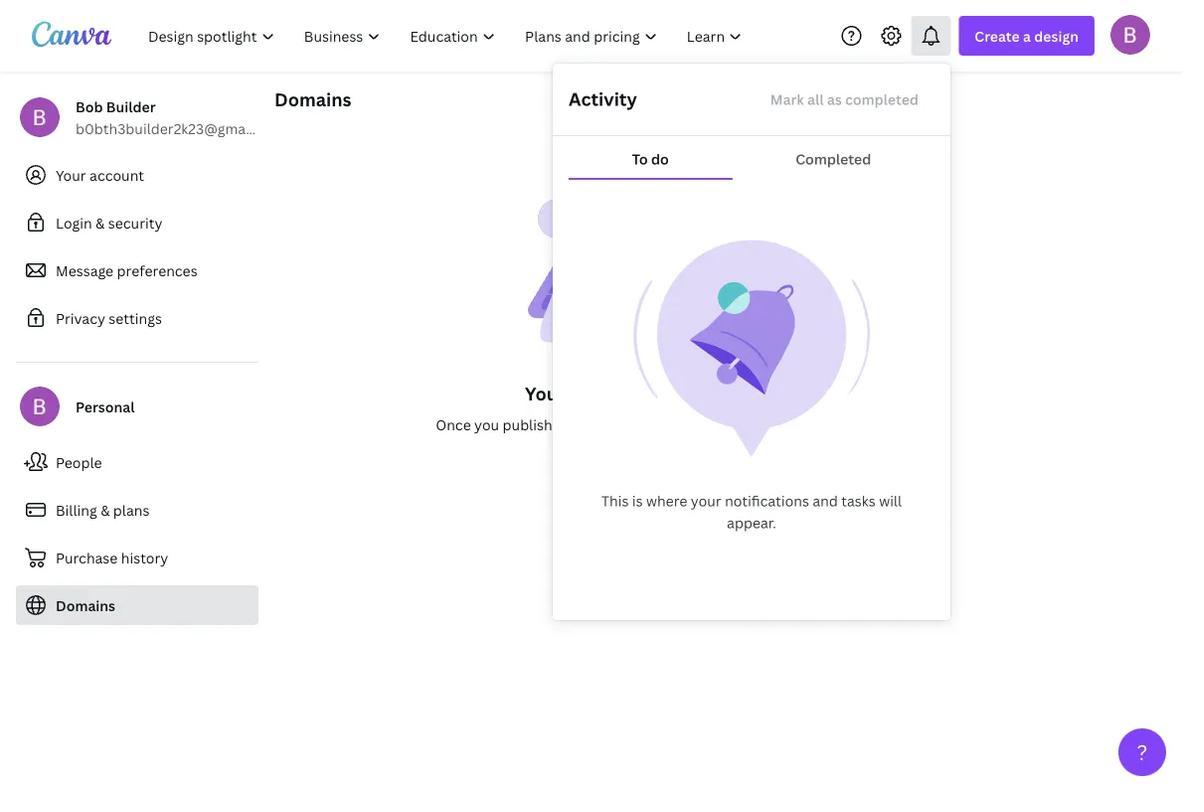 Task type: locate. For each thing, give the bounding box(es) containing it.
& for billing
[[101, 501, 110, 520]]

history
[[121, 549, 168, 568]]

create a design
[[975, 26, 1079, 45]]

a left design
[[1024, 26, 1032, 45]]

do
[[652, 150, 669, 169]]

people link
[[16, 443, 259, 482]]

preferences
[[117, 261, 198, 280]]

plans
[[113, 501, 150, 520]]

any
[[659, 382, 691, 406]]

top level navigation element
[[135, 16, 759, 56]]

where
[[647, 492, 688, 511]]

tasks
[[842, 492, 876, 511]]

0 vertical spatial domains
[[695, 382, 770, 406]]

domains right "any"
[[695, 382, 770, 406]]

&
[[96, 213, 105, 232], [101, 501, 110, 520]]

purchase
[[56, 549, 118, 568]]

have
[[613, 382, 655, 406]]

a inside you don't have any domains once you publish a website, you'll find your domains right here.
[[556, 415, 564, 434]]

b0bth3builder2k23@gmail.com
[[76, 119, 287, 138]]

& left "plans"
[[101, 501, 110, 520]]

security
[[108, 213, 163, 232]]

your account link
[[16, 155, 259, 195]]

mark all as completed
[[771, 90, 919, 109]]

will
[[880, 492, 902, 511]]

you
[[525, 382, 558, 406]]

bob
[[76, 97, 103, 116]]

0 vertical spatial &
[[96, 213, 105, 232]]

1 horizontal spatial domains
[[275, 87, 352, 111]]

privacy
[[56, 309, 105, 328]]

as
[[828, 90, 842, 109]]

1 vertical spatial domains
[[56, 596, 115, 615]]

builder
[[106, 97, 156, 116]]

1 vertical spatial &
[[101, 501, 110, 520]]

? button
[[1119, 729, 1167, 777]]

0 horizontal spatial a
[[556, 415, 564, 434]]

0 vertical spatial domains
[[275, 87, 352, 111]]

your
[[696, 415, 727, 434], [691, 492, 722, 511]]

1 vertical spatial your
[[691, 492, 722, 511]]

you don't have any domains once you publish a website, you'll find your domains right here.
[[436, 382, 859, 434]]

billing & plans
[[56, 501, 150, 520]]

domains link
[[16, 586, 259, 626]]

mark all as completed button
[[755, 80, 935, 119]]

your inside you don't have any domains once you publish a website, you'll find your domains right here.
[[696, 415, 727, 434]]

your right where
[[691, 492, 722, 511]]

message preferences link
[[16, 251, 259, 290]]

this
[[602, 492, 629, 511]]

a
[[1024, 26, 1032, 45], [556, 415, 564, 434]]

0 vertical spatial your
[[696, 415, 727, 434]]

domains left right
[[730, 415, 787, 434]]

a right publish
[[556, 415, 564, 434]]

activity
[[569, 87, 638, 111]]

your account
[[56, 166, 144, 185]]

& right login
[[96, 213, 105, 232]]

1 horizontal spatial a
[[1024, 26, 1032, 45]]

is
[[633, 492, 643, 511]]

0 vertical spatial a
[[1024, 26, 1032, 45]]

your
[[56, 166, 86, 185]]

your inside this is where your notifications and tasks will appear.
[[691, 492, 722, 511]]

1 vertical spatial a
[[556, 415, 564, 434]]

notifications
[[725, 492, 810, 511]]

settings
[[109, 309, 162, 328]]

publish
[[503, 415, 553, 434]]

your right find
[[696, 415, 727, 434]]

domains
[[695, 382, 770, 406], [730, 415, 787, 434]]

1 vertical spatial domains
[[730, 415, 787, 434]]

create a design button
[[959, 16, 1095, 56]]

completed
[[846, 90, 919, 109]]

login & security
[[56, 213, 163, 232]]

domains
[[275, 87, 352, 111], [56, 596, 115, 615]]



Task type: describe. For each thing, give the bounding box(es) containing it.
message
[[56, 261, 113, 280]]

once
[[436, 415, 471, 434]]

privacy settings
[[56, 309, 162, 328]]

& for login
[[96, 213, 105, 232]]

mark
[[771, 90, 805, 109]]

?
[[1138, 739, 1148, 767]]

design
[[1035, 26, 1079, 45]]

login
[[56, 213, 92, 232]]

personal
[[76, 397, 135, 416]]

find
[[666, 415, 692, 434]]

and
[[813, 492, 838, 511]]

to do button
[[569, 140, 733, 178]]

a picture of a bell ringing. image
[[633, 240, 871, 459]]

billing & plans link
[[16, 490, 259, 530]]

login & security link
[[16, 203, 259, 243]]

completed button
[[733, 140, 935, 178]]

privacy settings link
[[16, 298, 259, 338]]

create
[[975, 26, 1020, 45]]

bob builder image
[[1111, 15, 1151, 54]]

to
[[632, 150, 648, 169]]

message preferences
[[56, 261, 198, 280]]

all
[[808, 90, 824, 109]]

0 horizontal spatial domains
[[56, 596, 115, 615]]

people
[[56, 453, 102, 472]]

a inside 'dropdown button'
[[1024, 26, 1032, 45]]

this is where your notifications and tasks will appear.
[[602, 492, 902, 533]]

bob builder b0bth3builder2k23@gmail.com
[[76, 97, 287, 138]]

here.
[[826, 415, 859, 434]]

don't
[[562, 382, 609, 406]]

appear.
[[727, 514, 777, 533]]

account
[[90, 166, 144, 185]]

website,
[[567, 415, 623, 434]]

right
[[791, 415, 822, 434]]

you'll
[[626, 415, 663, 434]]

completed
[[796, 150, 872, 169]]

you
[[475, 415, 500, 434]]

purchase history
[[56, 549, 168, 568]]

to do
[[632, 150, 669, 169]]

purchase history link
[[16, 538, 259, 578]]

billing
[[56, 501, 97, 520]]



Task type: vqa. For each thing, say whether or not it's contained in the screenshot.
account
yes



